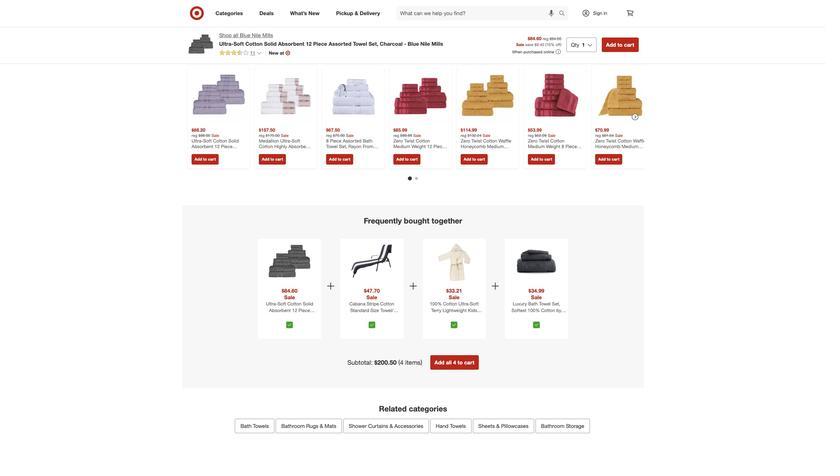 Task type: locate. For each thing, give the bounding box(es) containing it.
what's new link
[[285, 6, 328, 20]]

reg down '$53.99'
[[528, 133, 534, 138]]

$84.60 up the ultra-soft cotton solid absorbent 12 piece assorted towel set, charcoal - blue nile mills link
[[282, 288, 298, 294]]

towels right bath
[[253, 423, 269, 430]]

categories link
[[210, 6, 251, 20]]

& right sheets
[[496, 423, 500, 430]]

2 vertical spatial ultra-
[[266, 301, 278, 307]]

reg down $70.99
[[595, 133, 601, 138]]

medallion ultra-soft cotton highly absorbent 12 piece jacquard towel set, white-emberglow - blue nile mills image
[[259, 69, 313, 123]]

1 vertical spatial $84.60
[[282, 288, 298, 294]]

absorbent inside shop all blue nile mills ultra-soft cotton solid absorbent 12 piece assorted towel set, charcoal - blue nile mills
[[278, 41, 304, 47]]

$47.70 sale cabana stripe cotton standard size towel/ chaise lounge chair cover, charcoal by blue nile mills
[[343, 288, 401, 327]]

%
[[551, 42, 555, 47]]

add inside button
[[435, 360, 445, 366]]

sheets & pillowcases
[[478, 423, 529, 430]]

absorbent inside $84.60 sale ultra-soft cotton solid absorbent 12 piece assorted towel set, charcoal - blue nile mills
[[269, 308, 291, 314]]

cabana stripe cotton standard size towel/ chaise lounge chair cover, charcoal by blue nile mills image
[[350, 240, 394, 285]]

add down $98.00
[[194, 157, 202, 162]]

reg inside $88.20 reg $98.00 sale ultra-soft cotton solid absorbent 12 piece assorted towel set, wisteria - blue nile mills
[[191, 133, 197, 138]]

deals
[[259, 10, 274, 16]]

$33.21
[[446, 288, 462, 294]]

1 horizontal spatial all
[[446, 360, 452, 366]]

reg down $114.99
[[461, 133, 466, 138]]

cart inside button
[[464, 360, 474, 366]]

hand
[[436, 423, 449, 430]]

2 vertical spatial -
[[283, 321, 285, 327]]

0 horizontal spatial soft
[[203, 138, 212, 144]]

to for $85.99
[[405, 157, 409, 162]]

add down $75.00
[[329, 157, 336, 162]]

all right shop at the top left of the page
[[233, 32, 238, 39]]

0 vertical spatial assorted
[[329, 41, 352, 47]]

add for $67.50
[[329, 157, 336, 162]]

reg inside the $114.99 reg $132.24 sale
[[461, 133, 466, 138]]

charcoal inside shop all blue nile mills ultra-soft cotton solid absorbent 12 piece assorted towel set, charcoal - blue nile mills
[[380, 41, 403, 47]]

0 horizontal spatial piece
[[221, 144, 232, 150]]

reg for $67.50
[[326, 133, 332, 138]]

0 vertical spatial new
[[308, 10, 320, 16]]

add to cart for $157.50
[[262, 157, 283, 162]]

add for $88.20
[[194, 157, 202, 162]]

$84.60 for reg
[[528, 35, 542, 41]]

cotton inside $88.20 reg $98.00 sale ultra-soft cotton solid absorbent 12 piece assorted towel set, wisteria - blue nile mills
[[213, 138, 227, 144]]

set, inside $88.20 reg $98.00 sale ultra-soft cotton solid absorbent 12 piece assorted towel set, wisteria - blue nile mills
[[224, 150, 232, 155]]

$114.99 reg $132.24 sale
[[461, 127, 490, 138]]

2 horizontal spatial ultra-
[[266, 301, 278, 307]]

add to cart for $114.99
[[464, 157, 485, 162]]

&
[[355, 10, 358, 16], [320, 423, 323, 430], [390, 423, 393, 430], [496, 423, 500, 430]]

1 vertical spatial assorted
[[191, 150, 210, 155]]

0 vertical spatial ultra-
[[219, 41, 233, 47]]

to down $98.89
[[405, 157, 409, 162]]

2 horizontal spatial towel
[[353, 41, 367, 47]]

to down $62.09
[[539, 157, 543, 162]]

towels inside hand towels link
[[450, 423, 466, 430]]

reg up (
[[543, 36, 548, 41]]

0 horizontal spatial towel
[[212, 150, 223, 155]]

add for $70.99
[[598, 157, 606, 162]]

bathroom storage link
[[536, 419, 590, 434]]

0 vertical spatial piece
[[313, 41, 327, 47]]

$84.60 up $
[[528, 35, 542, 41]]

sale
[[516, 42, 524, 47], [211, 133, 219, 138], [281, 133, 289, 138], [346, 133, 354, 138], [413, 133, 421, 138], [483, 133, 490, 138], [548, 133, 555, 138], [615, 133, 623, 138], [284, 294, 295, 301], [367, 294, 377, 301], [449, 294, 460, 301], [531, 294, 542, 301]]

new
[[308, 10, 320, 16], [269, 50, 279, 56]]

towel/
[[380, 308, 394, 314]]

2 vertical spatial assorted
[[269, 315, 288, 320]]

0 horizontal spatial ultra-
[[191, 138, 203, 144]]

1 horizontal spatial $84.60
[[528, 35, 542, 41]]

1 vertical spatial absorbent
[[191, 144, 213, 150]]

1 vertical spatial solid
[[228, 138, 239, 144]]

bathroom left rugs
[[281, 423, 305, 430]]

2 horizontal spatial set,
[[369, 41, 378, 47]]

charcoal inside $84.60 sale ultra-soft cotton solid absorbent 12 piece assorted towel set, charcoal - blue nile mills
[[264, 321, 282, 327]]

reg down $157.50
[[259, 133, 265, 138]]

hand towels link
[[430, 419, 471, 434]]

0 horizontal spatial 12
[[214, 144, 220, 150]]

items)
[[405, 359, 422, 367]]

new right what's
[[308, 10, 320, 16]]

$34.99
[[529, 288, 544, 294]]

2 vertical spatial set,
[[302, 315, 310, 320]]

$33.21 sale
[[446, 288, 462, 301]]

add for $53.99
[[531, 157, 538, 162]]

set,
[[369, 41, 378, 47], [224, 150, 232, 155], [302, 315, 310, 320]]

nile
[[252, 32, 261, 39], [420, 41, 430, 47], [223, 155, 231, 161], [297, 321, 305, 327], [381, 321, 389, 327]]

bathroom inside 'link'
[[281, 423, 305, 430]]

2 vertical spatial 12
[[292, 308, 297, 314]]

blue inside $84.60 sale ultra-soft cotton solid absorbent 12 piece assorted towel set, charcoal - blue nile mills
[[286, 321, 296, 327]]

towel
[[353, 41, 367, 47], [212, 150, 223, 155], [289, 315, 301, 320]]

0 vertical spatial solid
[[264, 41, 277, 47]]

1 horizontal spatial assorted
[[269, 315, 288, 320]]

add down $62.09
[[531, 157, 538, 162]]

11 link
[[219, 50, 262, 57]]

shop all blue nile mills ultra-soft cotton solid absorbent 12 piece assorted towel set, charcoal - blue nile mills
[[219, 32, 443, 47]]

$34.99 sale
[[529, 288, 544, 301]]

cart for $67.50
[[342, 157, 350, 162]]

11
[[250, 50, 255, 56]]

zero twist cotton waffle honeycomb medium weight 12 piece bathroom towel set, yellow gold - blue nile mills image
[[461, 69, 515, 123]]

2 horizontal spatial soft
[[278, 301, 286, 307]]

1 horizontal spatial solid
[[264, 41, 277, 47]]

ultra- inside shop all blue nile mills ultra-soft cotton solid absorbent 12 piece assorted towel set, charcoal - blue nile mills
[[219, 41, 233, 47]]

1 horizontal spatial towel
[[289, 315, 301, 320]]

add to cart button for $114.99
[[461, 154, 488, 165]]

None checkbox
[[286, 322, 293, 329], [369, 322, 375, 329], [533, 322, 540, 329], [286, 322, 293, 329], [369, 322, 375, 329], [533, 322, 540, 329]]

$84.60 inside $84.60 reg $94.00 sale save $ 9.40 ( 10 % off )
[[528, 35, 542, 41]]

reg down $85.99
[[393, 133, 399, 138]]

2 towels from the left
[[450, 423, 466, 430]]

$67.50 reg $75.00 sale
[[326, 127, 354, 138]]

$53.99
[[528, 127, 542, 133]]

towels
[[253, 423, 269, 430], [450, 423, 466, 430]]

add to cart button
[[602, 38, 639, 52], [191, 154, 219, 165], [259, 154, 286, 165], [326, 154, 353, 165], [393, 154, 420, 165], [461, 154, 488, 165], [528, 154, 555, 165], [595, 154, 622, 165]]

to
[[618, 42, 623, 48], [203, 157, 207, 162], [270, 157, 274, 162], [338, 157, 341, 162], [405, 157, 409, 162], [472, 157, 476, 162], [539, 157, 543, 162], [607, 157, 611, 162], [458, 360, 463, 366]]

all inside shop all blue nile mills ultra-soft cotton solid absorbent 12 piece assorted towel set, charcoal - blue nile mills
[[233, 32, 238, 39]]

nile inside $84.60 sale ultra-soft cotton solid absorbent 12 piece assorted towel set, charcoal - blue nile mills
[[297, 321, 305, 327]]

1 horizontal spatial bathroom
[[541, 423, 565, 430]]

nile inside '$47.70 sale cabana stripe cotton standard size towel/ chaise lounge chair cover, charcoal by blue nile mills'
[[381, 321, 389, 327]]

soft
[[233, 41, 244, 47], [203, 138, 212, 144], [278, 301, 286, 307]]

12
[[306, 41, 312, 47], [214, 144, 220, 150], [292, 308, 297, 314]]

0 horizontal spatial charcoal
[[264, 321, 282, 327]]

0 vertical spatial soft
[[233, 41, 244, 47]]

sign in link
[[576, 6, 618, 20]]

blue inside '$47.70 sale cabana stripe cotton standard size towel/ chaise lounge chair cover, charcoal by blue nile mills'
[[370, 321, 380, 327]]

at
[[280, 50, 284, 56]]

$70.99
[[595, 127, 609, 133]]

$84.60 inside $84.60 sale ultra-soft cotton solid absorbent 12 piece assorted towel set, charcoal - blue nile mills
[[282, 288, 298, 294]]

$70.99 reg $81.64 sale
[[595, 127, 623, 138]]

charcoal for $47.70
[[344, 321, 363, 327]]

0 vertical spatial absorbent
[[278, 41, 304, 47]]

2 horizontal spatial -
[[404, 41, 406, 47]]

add down $132.24
[[464, 157, 471, 162]]

all inside button
[[446, 360, 452, 366]]

1 horizontal spatial piece
[[299, 308, 310, 314]]

add to cart for $67.50
[[329, 157, 350, 162]]

reg for $84.60
[[543, 36, 548, 41]]

sale inside $84.60 sale ultra-soft cotton solid absorbent 12 piece assorted towel set, charcoal - blue nile mills
[[284, 294, 295, 301]]

-
[[404, 41, 406, 47], [209, 155, 211, 161], [283, 321, 285, 327]]

$84.60
[[528, 35, 542, 41], [282, 288, 298, 294]]

add down $81.64
[[598, 157, 606, 162]]

absorbent
[[278, 41, 304, 47], [191, 144, 213, 150], [269, 308, 291, 314]]

2 horizontal spatial assorted
[[329, 41, 352, 47]]

piece inside $88.20 reg $98.00 sale ultra-soft cotton solid absorbent 12 piece assorted towel set, wisteria - blue nile mills
[[221, 144, 232, 150]]

online
[[544, 49, 554, 54]]

reg inside $85.99 reg $98.89 sale
[[393, 133, 399, 138]]

sale inside $67.50 reg $75.00 sale
[[346, 133, 354, 138]]

12 inside shop all blue nile mills ultra-soft cotton solid absorbent 12 piece assorted towel set, charcoal - blue nile mills
[[306, 41, 312, 47]]

2 horizontal spatial 12
[[306, 41, 312, 47]]

2 vertical spatial piece
[[299, 308, 310, 314]]

add down the $175.00
[[262, 157, 269, 162]]

1 vertical spatial all
[[446, 360, 452, 366]]

ultra-soft cotton solid absorbent 12 piece assorted towel set, wisteria - blue nile mills image
[[191, 69, 246, 123]]

1 horizontal spatial charcoal
[[344, 321, 363, 327]]

0 horizontal spatial new
[[269, 50, 279, 56]]

$84.60 reg $94.00 sale save $ 9.40 ( 10 % off )
[[516, 35, 561, 47]]

reg down $67.50
[[326, 133, 332, 138]]

& left mats
[[320, 423, 323, 430]]

0 horizontal spatial solid
[[228, 138, 239, 144]]

absorbent inside $88.20 reg $98.00 sale ultra-soft cotton solid absorbent 12 piece assorted towel set, wisteria - blue nile mills
[[191, 144, 213, 150]]

add down $98.89
[[396, 157, 404, 162]]

1 horizontal spatial ultra-
[[219, 41, 233, 47]]

zero twist cotton waffle honeycomb medium weight 8 piece bathroom towel set, yellow gold - blue nile mills image
[[595, 69, 649, 123]]

add to cart for $85.99
[[396, 157, 417, 162]]

0 vertical spatial all
[[233, 32, 238, 39]]

0 horizontal spatial towels
[[253, 423, 269, 430]]

0 horizontal spatial set,
[[224, 150, 232, 155]]

0 horizontal spatial assorted
[[191, 150, 210, 155]]

0 horizontal spatial $84.60
[[282, 288, 298, 294]]

2 bathroom from the left
[[541, 423, 565, 430]]

search
[[556, 10, 572, 17]]

0 vertical spatial -
[[404, 41, 406, 47]]

add all 4 to cart button
[[430, 356, 479, 370]]

add for $85.99
[[396, 157, 404, 162]]

add to cart button for $70.99
[[595, 154, 622, 165]]

2 vertical spatial soft
[[278, 301, 286, 307]]

2 horizontal spatial charcoal
[[380, 41, 403, 47]]

$175.00
[[266, 133, 280, 138]]

(4
[[398, 359, 404, 367]]

1 vertical spatial towel
[[212, 150, 223, 155]]

bathroom left storage
[[541, 423, 565, 430]]

to down $81.64
[[607, 157, 611, 162]]

related
[[379, 405, 407, 414]]

reg down the $88.20
[[191, 133, 197, 138]]

set, inside shop all blue nile mills ultra-soft cotton solid absorbent 12 piece assorted towel set, charcoal - blue nile mills
[[369, 41, 378, 47]]

0 vertical spatial 12
[[306, 41, 312, 47]]

1 horizontal spatial -
[[283, 321, 285, 327]]

1 horizontal spatial 12
[[292, 308, 297, 314]]

1 vertical spatial soft
[[203, 138, 212, 144]]

shop
[[219, 32, 232, 39]]

delivery
[[360, 10, 380, 16]]

towel inside $88.20 reg $98.00 sale ultra-soft cotton solid absorbent 12 piece assorted towel set, wisteria - blue nile mills
[[212, 150, 223, 155]]

cart for $70.99
[[612, 157, 619, 162]]

1 horizontal spatial soft
[[233, 41, 244, 47]]

solid
[[264, 41, 277, 47], [228, 138, 239, 144], [303, 301, 313, 307]]

towels inside bath towels link
[[253, 423, 269, 430]]

2 vertical spatial absorbent
[[269, 308, 291, 314]]

bathroom rugs & mats
[[281, 423, 336, 430]]

0 vertical spatial towel
[[353, 41, 367, 47]]

1 vertical spatial set,
[[224, 150, 232, 155]]

pickup & delivery link
[[331, 6, 388, 20]]

1 vertical spatial piece
[[221, 144, 232, 150]]

reg inside $157.50 reg $175.00 sale
[[259, 133, 265, 138]]

to down $98.00
[[203, 157, 207, 162]]

sale inside $157.50 reg $175.00 sale
[[281, 133, 289, 138]]

10
[[546, 42, 551, 47]]

0 vertical spatial set,
[[369, 41, 378, 47]]

piece inside shop all blue nile mills ultra-soft cotton solid absorbent 12 piece assorted towel set, charcoal - blue nile mills
[[313, 41, 327, 47]]

add
[[606, 42, 616, 48], [194, 157, 202, 162], [262, 157, 269, 162], [329, 157, 336, 162], [396, 157, 404, 162], [464, 157, 471, 162], [531, 157, 538, 162], [598, 157, 606, 162], [435, 360, 445, 366]]

bathroom for bathroom storage
[[541, 423, 565, 430]]

sponsored
[[624, 37, 644, 42]]

reg inside $84.60 reg $94.00 sale save $ 9.40 ( 10 % off )
[[543, 36, 548, 41]]

add to cart button for $88.20
[[191, 154, 219, 165]]

(
[[545, 42, 546, 47]]

accessories
[[394, 423, 423, 430]]

blue inside $88.20 reg $98.00 sale ultra-soft cotton solid absorbent 12 piece assorted towel set, wisteria - blue nile mills
[[212, 155, 222, 161]]

sale inside $84.60 reg $94.00 sale save $ 9.40 ( 10 % off )
[[516, 42, 524, 47]]

& inside 'link'
[[320, 423, 323, 430]]

reg inside $70.99 reg $81.64 sale
[[595, 133, 601, 138]]

9.40
[[537, 42, 544, 47]]

search button
[[556, 6, 572, 22]]

12 inside $84.60 sale ultra-soft cotton solid absorbent 12 piece assorted towel set, charcoal - blue nile mills
[[292, 308, 297, 314]]

to down $132.24
[[472, 157, 476, 162]]

bathroom
[[281, 423, 305, 430], [541, 423, 565, 430]]

0 horizontal spatial bathroom
[[281, 423, 305, 430]]

add left 4
[[435, 360, 445, 366]]

to left sponsored
[[618, 42, 623, 48]]

2 vertical spatial towel
[[289, 315, 301, 320]]

1
[[582, 42, 585, 48]]

ultra- inside $84.60 sale ultra-soft cotton solid absorbent 12 piece assorted towel set, charcoal - blue nile mills
[[266, 301, 278, 307]]

2 vertical spatial solid
[[303, 301, 313, 307]]

cart
[[624, 42, 634, 48], [208, 157, 216, 162], [275, 157, 283, 162], [342, 157, 350, 162], [410, 157, 417, 162], [477, 157, 485, 162], [544, 157, 552, 162], [612, 157, 619, 162], [464, 360, 474, 366]]

reg
[[543, 36, 548, 41], [191, 133, 197, 138], [259, 133, 265, 138], [326, 133, 332, 138], [393, 133, 399, 138], [461, 133, 466, 138], [528, 133, 534, 138], [595, 133, 601, 138]]

$88.20 reg $98.00 sale ultra-soft cotton solid absorbent 12 piece assorted towel set, wisteria - blue nile mills
[[191, 127, 242, 161]]

all
[[233, 32, 238, 39], [446, 360, 452, 366]]

add to cart
[[606, 42, 634, 48], [194, 157, 216, 162], [262, 157, 283, 162], [329, 157, 350, 162], [396, 157, 417, 162], [464, 157, 485, 162], [531, 157, 552, 162], [598, 157, 619, 162]]

None checkbox
[[451, 322, 458, 329]]

cabana
[[349, 301, 365, 307]]

new left 'at'
[[269, 50, 279, 56]]

cart for $157.50
[[275, 157, 283, 162]]

2 horizontal spatial piece
[[313, 41, 327, 47]]

towel inside $84.60 sale ultra-soft cotton solid absorbent 12 piece assorted towel set, charcoal - blue nile mills
[[289, 315, 301, 320]]

100% cotton ultra-soft terry lightweight kids unisex hooded bathrobe, small/medium, ivory - blue nile mills image
[[432, 240, 477, 285]]

new at
[[269, 50, 284, 56]]

to down $75.00
[[338, 157, 341, 162]]

0 horizontal spatial all
[[233, 32, 238, 39]]

reg inside $53.99 reg $62.09 sale
[[528, 133, 534, 138]]

add for $157.50
[[262, 157, 269, 162]]

1 horizontal spatial towels
[[450, 423, 466, 430]]

add to cart for $70.99
[[598, 157, 619, 162]]

1 vertical spatial -
[[209, 155, 211, 161]]

1 bathroom from the left
[[281, 423, 305, 430]]

cart for $85.99
[[410, 157, 417, 162]]

reg for $157.50
[[259, 133, 265, 138]]

2 horizontal spatial solid
[[303, 301, 313, 307]]

mats
[[325, 423, 336, 430]]

mills inside $84.60 sale ultra-soft cotton solid absorbent 12 piece assorted towel set, charcoal - blue nile mills
[[306, 321, 316, 327]]

1 vertical spatial 12
[[214, 144, 220, 150]]

ultra-soft cotton solid absorbent 12 piece assorted towel set, charcoal - blue nile mills link
[[259, 301, 320, 327]]

0 vertical spatial $84.60
[[528, 35, 542, 41]]

reg for $114.99
[[461, 133, 466, 138]]

reg inside $67.50 reg $75.00 sale
[[326, 133, 332, 138]]

all for shop
[[233, 32, 238, 39]]

1 towels from the left
[[253, 423, 269, 430]]

mills
[[262, 32, 273, 39], [432, 41, 443, 47], [232, 155, 242, 161], [306, 321, 316, 327], [390, 321, 400, 327]]

pickup & delivery
[[336, 10, 380, 16]]

piece
[[313, 41, 327, 47], [221, 144, 232, 150], [299, 308, 310, 314]]

$132.24
[[467, 133, 482, 138]]

towel inside shop all blue nile mills ultra-soft cotton solid absorbent 12 piece assorted towel set, charcoal - blue nile mills
[[353, 41, 367, 47]]

lounge
[[359, 315, 374, 320]]

sheets
[[478, 423, 495, 430]]

1 vertical spatial ultra-
[[191, 138, 203, 144]]

0 horizontal spatial -
[[209, 155, 211, 161]]

charcoal inside '$47.70 sale cabana stripe cotton standard size towel/ chaise lounge chair cover, charcoal by blue nile mills'
[[344, 321, 363, 327]]

to down the $175.00
[[270, 157, 274, 162]]

ultra-soft cotton solid absorbent 12 piece assorted towel set, charcoal - blue nile mills image
[[267, 240, 312, 285]]

all left 4
[[446, 360, 452, 366]]

sale inside the $34.99 sale
[[531, 294, 542, 301]]

frequently
[[364, 216, 402, 226]]

1 horizontal spatial set,
[[302, 315, 310, 320]]

solid inside shop all blue nile mills ultra-soft cotton solid absorbent 12 piece assorted towel set, charcoal - blue nile mills
[[264, 41, 277, 47]]

size
[[370, 308, 379, 314]]

set, inside $84.60 sale ultra-soft cotton solid absorbent 12 piece assorted towel set, charcoal - blue nile mills
[[302, 315, 310, 320]]

add to cart button for $157.50
[[259, 154, 286, 165]]

12 inside $88.20 reg $98.00 sale ultra-soft cotton solid absorbent 12 piece assorted towel set, wisteria - blue nile mills
[[214, 144, 220, 150]]

towels right hand at the right
[[450, 423, 466, 430]]



Task type: vqa. For each thing, say whether or not it's contained in the screenshot.
SMARTWATER - 20 FL OZ BOTTLE Image
no



Task type: describe. For each thing, give the bounding box(es) containing it.
$200.50
[[374, 359, 397, 367]]

to right 4
[[458, 360, 463, 366]]

sale inside $70.99 reg $81.64 sale
[[615, 133, 623, 138]]

assorted inside shop all blue nile mills ultra-soft cotton solid absorbent 12 piece assorted towel set, charcoal - blue nile mills
[[329, 41, 352, 47]]

- inside $84.60 sale ultra-soft cotton solid absorbent 12 piece assorted towel set, charcoal - blue nile mills
[[283, 321, 285, 327]]

bathroom for bathroom rugs & mats
[[281, 423, 305, 430]]

$62.09
[[535, 133, 547, 138]]

ultra- inside $88.20 reg $98.00 sale ultra-soft cotton solid absorbent 12 piece assorted towel set, wisteria - blue nile mills
[[191, 138, 203, 144]]

cotton inside '$47.70 sale cabana stripe cotton standard size towel/ chaise lounge chair cover, charcoal by blue nile mills'
[[380, 301, 394, 307]]

cabana stripe cotton standard size towel/ chaise lounge chair cover, charcoal by blue nile mills link
[[342, 301, 402, 327]]

reg for $85.99
[[393, 133, 399, 138]]

towels for bath towels
[[253, 423, 269, 430]]

1 horizontal spatial new
[[308, 10, 320, 16]]

sale inside $88.20 reg $98.00 sale ultra-soft cotton solid absorbent 12 piece assorted towel set, wisteria - blue nile mills
[[211, 133, 219, 138]]

reg for $70.99
[[595, 133, 601, 138]]

zero twist cotton medium weight 8 piece bathroom towel set, cranberry - blue nile mills image
[[528, 69, 582, 123]]

shower curtains & accessories
[[349, 423, 423, 430]]

add to cart button for $67.50
[[326, 154, 353, 165]]

$98.00
[[198, 133, 210, 138]]

$
[[535, 42, 537, 47]]

$81.64
[[602, 133, 614, 138]]

bath towels
[[240, 423, 269, 430]]

$67.50
[[326, 127, 340, 133]]

$98.89
[[400, 133, 412, 138]]

- inside shop all blue nile mills ultra-soft cotton solid absorbent 12 piece assorted towel set, charcoal - blue nile mills
[[404, 41, 406, 47]]

solid inside $88.20 reg $98.00 sale ultra-soft cotton solid absorbent 12 piece assorted towel set, wisteria - blue nile mills
[[228, 138, 239, 144]]

cover,
[[388, 315, 401, 320]]

sale inside '$47.70 sale cabana stripe cotton standard size towel/ chaise lounge chair cover, charcoal by blue nile mills'
[[367, 294, 377, 301]]

qty
[[571, 42, 579, 48]]

categories
[[216, 10, 243, 16]]

hand towels
[[436, 423, 466, 430]]

soft inside $88.20 reg $98.00 sale ultra-soft cotton solid absorbent 12 piece assorted towel set, wisteria - blue nile mills
[[203, 138, 212, 144]]

$157.50 reg $175.00 sale
[[259, 127, 289, 138]]

4
[[453, 360, 456, 366]]

nile inside $88.20 reg $98.00 sale ultra-soft cotton solid absorbent 12 piece assorted towel set, wisteria - blue nile mills
[[223, 155, 231, 161]]

add left sponsored
[[606, 42, 616, 48]]

add for $114.99
[[464, 157, 471, 162]]

standard
[[350, 308, 369, 314]]

related categories
[[379, 405, 447, 414]]

what's new
[[290, 10, 320, 16]]

soft inside $84.60 sale ultra-soft cotton solid absorbent 12 piece assorted towel set, charcoal - blue nile mills
[[278, 301, 286, 307]]

1 vertical spatial new
[[269, 50, 279, 56]]

bath towels link
[[235, 419, 274, 434]]

& right pickup
[[355, 10, 358, 16]]

all for add
[[446, 360, 452, 366]]

sale inside $85.99 reg $98.89 sale
[[413, 133, 421, 138]]

sign
[[593, 10, 602, 16]]

add to cart button for $53.99
[[528, 154, 555, 165]]

subtotal: $200.50 (4 items)
[[347, 359, 422, 367]]

piece inside $84.60 sale ultra-soft cotton solid absorbent 12 piece assorted towel set, charcoal - blue nile mills
[[299, 308, 310, 314]]

shower curtains & accessories link
[[343, 419, 429, 434]]

cart for $114.99
[[477, 157, 485, 162]]

cotton inside $84.60 sale ultra-soft cotton solid absorbent 12 piece assorted towel set, charcoal - blue nile mills
[[287, 301, 302, 307]]

)
[[560, 42, 561, 47]]

to for $53.99
[[539, 157, 543, 162]]

wisteria
[[191, 155, 208, 161]]

purchased
[[524, 49, 543, 54]]

$88.20
[[191, 127, 205, 133]]

by
[[364, 321, 369, 327]]

sheets & pillowcases link
[[473, 419, 534, 434]]

zero twist cotton medium weight 12 piece bathroom towel set, cranberry - blue nile mills image
[[393, 69, 447, 123]]

frequently bought together
[[364, 216, 462, 226]]

add to cart for $88.20
[[194, 157, 216, 162]]

add all 4 to cart
[[435, 360, 474, 366]]

mills inside '$47.70 sale cabana stripe cotton standard size towel/ chaise lounge chair cover, charcoal by blue nile mills'
[[390, 321, 400, 327]]

$84.60 for sale
[[282, 288, 298, 294]]

what's
[[290, 10, 307, 16]]

sign in
[[593, 10, 607, 16]]

- inside $88.20 reg $98.00 sale ultra-soft cotton solid absorbent 12 piece assorted towel set, wisteria - blue nile mills
[[209, 155, 211, 161]]

advertisement region
[[182, 0, 644, 37]]

to for $157.50
[[270, 157, 274, 162]]

pickup
[[336, 10, 353, 16]]

add to cart for $53.99
[[531, 157, 552, 162]]

image of ultra-soft cotton solid absorbent 12 piece assorted towel set, charcoal - blue nile mills image
[[187, 32, 214, 58]]

bought
[[404, 216, 429, 226]]

to for $67.50
[[338, 157, 341, 162]]

chaise
[[343, 315, 357, 320]]

sale inside "$33.21 sale"
[[449, 294, 460, 301]]

qty 1
[[571, 42, 585, 48]]

$114.99
[[461, 127, 477, 133]]

add to cart button for $85.99
[[393, 154, 420, 165]]

to for $114.99
[[472, 157, 476, 162]]

mills inside $88.20 reg $98.00 sale ultra-soft cotton solid absorbent 12 piece assorted towel set, wisteria - blue nile mills
[[232, 155, 242, 161]]

assorted inside $88.20 reg $98.00 sale ultra-soft cotton solid absorbent 12 piece assorted towel set, wisteria - blue nile mills
[[191, 150, 210, 155]]

luxury bath towel set, softest 100% cotton by california design den - charcoal gray, three-pcs towel set image
[[514, 240, 559, 285]]

charcoal for $84.60
[[264, 321, 282, 327]]

cart for $53.99
[[544, 157, 552, 162]]

towels for hand towels
[[450, 423, 466, 430]]

reg for $88.20
[[191, 133, 197, 138]]

to for $88.20
[[203, 157, 207, 162]]

$157.50
[[259, 127, 275, 133]]

& right curtains
[[390, 423, 393, 430]]

sale inside $53.99 reg $62.09 sale
[[548, 133, 555, 138]]

stripe
[[367, 301, 379, 307]]

$47.70
[[364, 288, 380, 294]]

storage
[[566, 423, 584, 430]]

off
[[556, 42, 560, 47]]

bathroom storage
[[541, 423, 584, 430]]

8 piece assorted bath towel set, rayon from bamboo and cotton, ultra-soft solid terry towels with dobby border, white - blue nile mills image
[[326, 69, 380, 123]]

deals link
[[254, 6, 282, 20]]

rugs
[[306, 423, 318, 430]]

subtotal:
[[347, 359, 373, 367]]

reg for $53.99
[[528, 133, 534, 138]]

shower
[[349, 423, 367, 430]]

bath
[[240, 423, 252, 430]]

assorted inside $84.60 sale ultra-soft cotton solid absorbent 12 piece assorted towel set, charcoal - blue nile mills
[[269, 315, 288, 320]]

$75.00
[[333, 133, 345, 138]]

categories
[[409, 405, 447, 414]]

What can we help you find? suggestions appear below search field
[[396, 6, 560, 20]]

curtains
[[368, 423, 388, 430]]

cotton inside shop all blue nile mills ultra-soft cotton solid absorbent 12 piece assorted towel set, charcoal - blue nile mills
[[245, 41, 263, 47]]

solid inside $84.60 sale ultra-soft cotton solid absorbent 12 piece assorted towel set, charcoal - blue nile mills
[[303, 301, 313, 307]]

to for $70.99
[[607, 157, 611, 162]]

$85.99
[[393, 127, 407, 133]]

soft inside shop all blue nile mills ultra-soft cotton solid absorbent 12 piece assorted towel set, charcoal - blue nile mills
[[233, 41, 244, 47]]

save
[[525, 42, 534, 47]]

$53.99 reg $62.09 sale
[[528, 127, 555, 138]]

when
[[512, 49, 523, 54]]

together
[[432, 216, 462, 226]]

sale inside the $114.99 reg $132.24 sale
[[483, 133, 490, 138]]

$84.60 sale ultra-soft cotton solid absorbent 12 piece assorted towel set, charcoal - blue nile mills
[[264, 288, 316, 327]]



